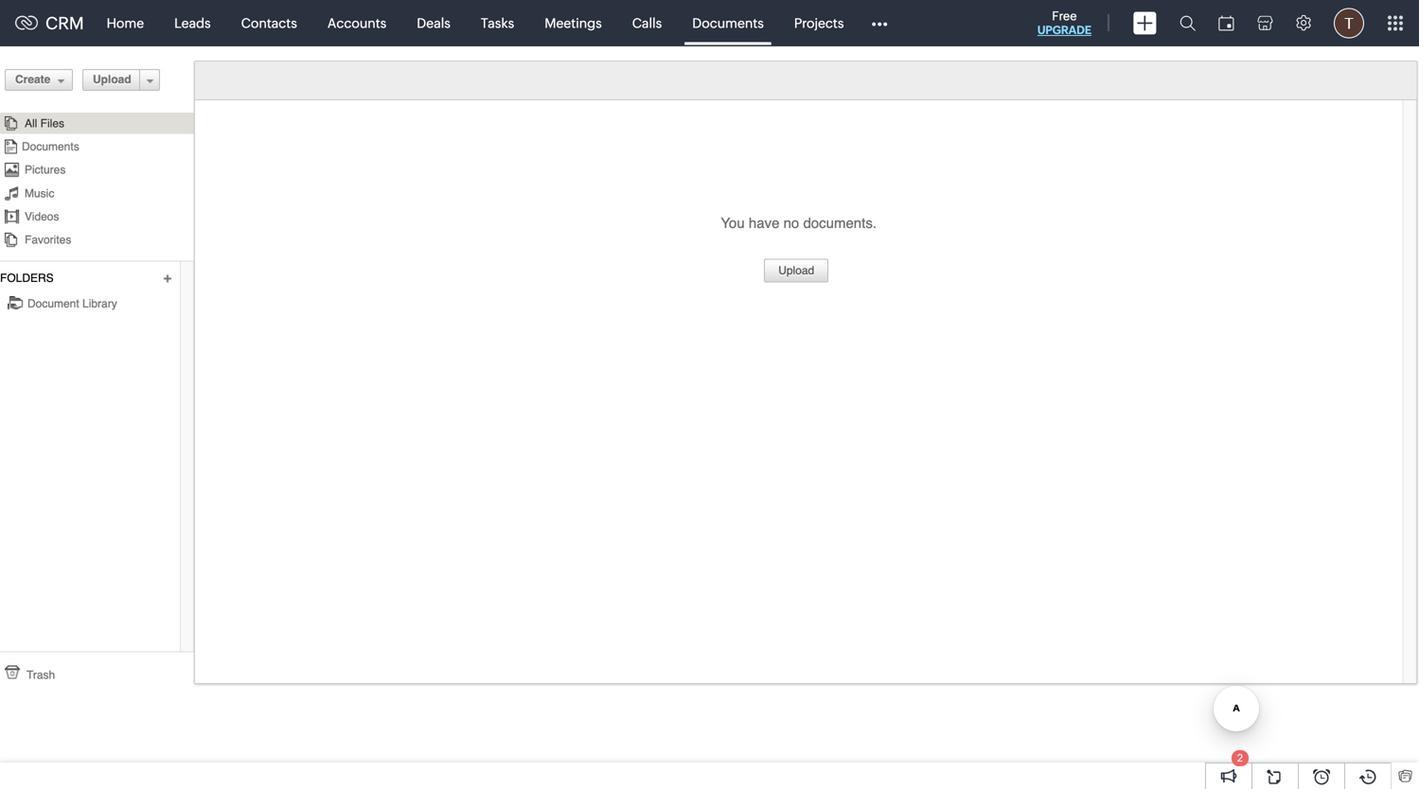 Task type: describe. For each thing, give the bounding box(es) containing it.
contacts link
[[226, 0, 312, 46]]

meetings link
[[530, 0, 617, 46]]

deals link
[[402, 0, 466, 46]]

accounts
[[328, 16, 387, 31]]

home link
[[91, 0, 159, 46]]

leads link
[[159, 0, 226, 46]]

deals
[[417, 16, 451, 31]]

home
[[107, 16, 144, 31]]

leads
[[174, 16, 211, 31]]

create menu element
[[1122, 0, 1169, 46]]



Task type: vqa. For each thing, say whether or not it's contained in the screenshot.
Calendar icon
yes



Task type: locate. For each thing, give the bounding box(es) containing it.
crm
[[45, 13, 84, 33]]

profile image
[[1335, 8, 1365, 38]]

tasks link
[[466, 0, 530, 46]]

crm link
[[15, 13, 84, 33]]

calls
[[632, 16, 662, 31]]

search image
[[1180, 15, 1196, 31]]

accounts link
[[312, 0, 402, 46]]

calls link
[[617, 0, 677, 46]]

create menu image
[[1134, 12, 1157, 35]]

Other Modules field
[[859, 8, 900, 38]]

2
[[1238, 753, 1244, 765]]

contacts
[[241, 16, 297, 31]]

free
[[1053, 9, 1077, 23]]

projects link
[[779, 0, 859, 46]]

calendar image
[[1219, 16, 1235, 31]]

free upgrade
[[1038, 9, 1092, 36]]

documents link
[[677, 0, 779, 46]]

documents
[[693, 16, 764, 31]]

profile element
[[1323, 0, 1376, 46]]

search element
[[1169, 0, 1208, 46]]

meetings
[[545, 16, 602, 31]]

tasks
[[481, 16, 515, 31]]

projects
[[795, 16, 844, 31]]

upgrade
[[1038, 24, 1092, 36]]



